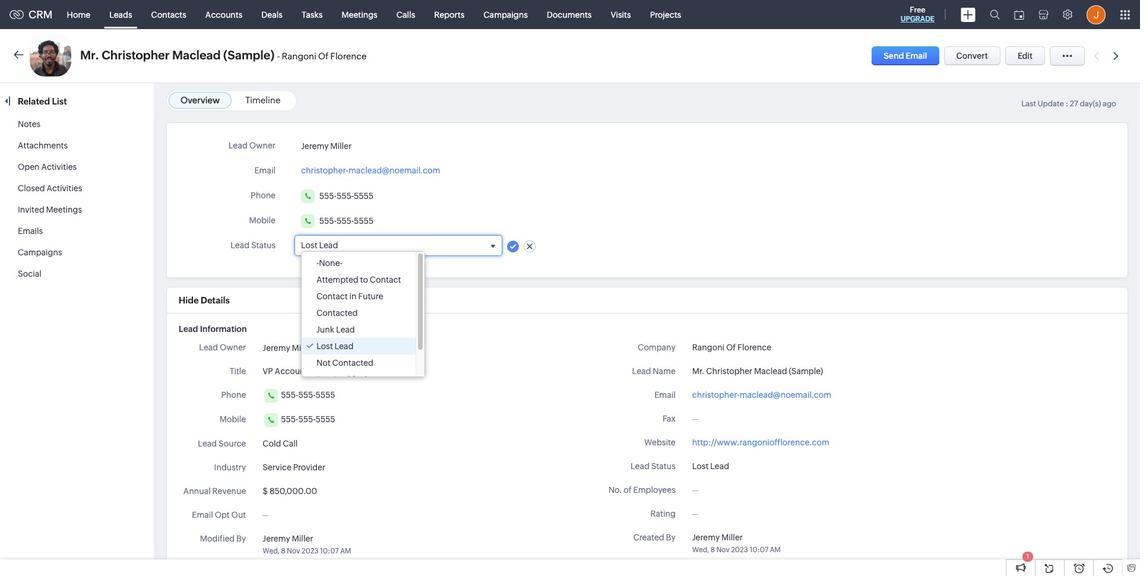 Task type: locate. For each thing, give the bounding box(es) containing it.
1 horizontal spatial nov
[[717, 546, 730, 554]]

leads link
[[100, 0, 142, 29]]

0 vertical spatial mobile
[[249, 216, 276, 225]]

florence down meetings link
[[331, 51, 367, 61]]

$
[[263, 487, 268, 496]]

not
[[317, 358, 331, 368]]

activities up invited meetings link
[[47, 184, 82, 193]]

1 vertical spatial phone
[[221, 390, 246, 400]]

wed, for created by
[[693, 546, 710, 554]]

am for lost lead
[[770, 546, 781, 554]]

search element
[[983, 0, 1008, 29]]

email opt out
[[192, 510, 246, 520]]

1 horizontal spatial wed,
[[693, 546, 710, 554]]

future
[[358, 292, 383, 301]]

lost lead inside lost lead field
[[301, 241, 338, 250]]

1 vertical spatial christopher-maclead@noemail.com link
[[693, 389, 832, 402]]

2 vertical spatial lost
[[693, 462, 709, 471]]

1 horizontal spatial 8
[[711, 546, 715, 554]]

0 horizontal spatial 2023
[[302, 547, 319, 556]]

0 horizontal spatial christopher-maclead@noemail.com
[[301, 166, 440, 175]]

0 vertical spatial christopher-maclead@noemail.com
[[301, 166, 440, 175]]

1 vertical spatial maclead@noemail.com
[[740, 390, 832, 400]]

1 vertical spatial campaigns
[[18, 248, 62, 257]]

1 vertical spatial (sample)
[[789, 367, 824, 376]]

1 vertical spatial rangoni
[[693, 343, 725, 352]]

mr. right name at the bottom of the page
[[693, 367, 705, 376]]

1 horizontal spatial meetings
[[342, 10, 378, 19]]

campaigns down emails
[[18, 248, 62, 257]]

created
[[634, 533, 665, 542]]

send email button
[[872, 46, 940, 65]]

1 horizontal spatial campaigns
[[484, 10, 528, 19]]

0 horizontal spatial 8
[[281, 547, 286, 556]]

Lost Lead field
[[301, 240, 496, 251]]

emails
[[18, 226, 43, 236]]

nov
[[717, 546, 730, 554], [287, 547, 300, 556]]

status
[[251, 241, 276, 250], [652, 462, 676, 471]]

annual revenue
[[183, 487, 246, 496]]

0 vertical spatial jeremy miller
[[301, 142, 352, 151]]

by right created
[[666, 533, 676, 542]]

by
[[666, 533, 676, 542], [236, 534, 246, 544]]

1 horizontal spatial maclead@noemail.com
[[740, 390, 832, 400]]

qualified
[[332, 375, 367, 385]]

1 horizontal spatial 10:07
[[750, 546, 769, 554]]

lost lead down http://www.rangoniofflorence.com link
[[693, 462, 730, 471]]

1 horizontal spatial maclead
[[755, 367, 788, 376]]

christopher-maclead@noemail.com
[[301, 166, 440, 175], [693, 390, 832, 400]]

0 vertical spatial lead owner
[[229, 141, 276, 150]]

1 horizontal spatial campaigns link
[[474, 0, 538, 29]]

send email
[[884, 51, 928, 61]]

1 horizontal spatial christopher
[[707, 367, 753, 376]]

florence inside mr. christopher maclead (sample) - rangoni of florence
[[331, 51, 367, 61]]

accounts link
[[196, 0, 252, 29]]

0 vertical spatial maclead
[[172, 48, 221, 62]]

0 horizontal spatial contact
[[317, 292, 348, 301]]

free upgrade
[[901, 5, 935, 23]]

0 vertical spatial lost lead
[[301, 241, 338, 250]]

cold call
[[263, 439, 298, 449]]

maclead down rangoni of florence
[[755, 367, 788, 376]]

by right modified
[[236, 534, 246, 544]]

0 horizontal spatial am
[[340, 547, 351, 556]]

crm link
[[10, 8, 53, 21]]

lead information
[[179, 324, 247, 334]]

modified
[[200, 534, 235, 544]]

miller
[[331, 142, 352, 151], [292, 343, 313, 353], [722, 533, 743, 542], [292, 534, 313, 544]]

email inside button
[[906, 51, 928, 61]]

1 horizontal spatial christopher-
[[693, 390, 740, 400]]

27
[[1070, 99, 1079, 108]]

owner down information
[[220, 343, 246, 352]]

tree containing -none-
[[302, 252, 425, 388]]

nov for created by
[[717, 546, 730, 554]]

contacted up qualified
[[332, 358, 374, 368]]

- up attempted
[[317, 259, 319, 268]]

1 horizontal spatial mr.
[[693, 367, 705, 376]]

activities for closed activities
[[47, 184, 82, 193]]

previous record image
[[1094, 52, 1100, 60]]

0 horizontal spatial lead status
[[231, 241, 276, 250]]

1 vertical spatial mobile
[[220, 415, 246, 424]]

0 horizontal spatial jeremy miller wed, 8 nov 2023 10:07 am
[[263, 534, 351, 556]]

meetings down closed activities
[[46, 205, 82, 214]]

notes
[[18, 119, 41, 129]]

2023 for modified by
[[302, 547, 319, 556]]

christopher down rangoni of florence
[[707, 367, 753, 376]]

send
[[884, 51, 905, 61]]

555-555-5555
[[320, 192, 374, 201], [320, 216, 374, 226], [281, 390, 335, 400], [281, 415, 335, 424]]

1 vertical spatial meetings
[[46, 205, 82, 214]]

lost lead down "junk lead"
[[317, 342, 354, 351]]

8
[[711, 546, 715, 554], [281, 547, 286, 556]]

contact down attempted
[[317, 292, 348, 301]]

0 horizontal spatial of
[[318, 51, 329, 61]]

0 vertical spatial owner
[[249, 141, 276, 150]]

overview
[[181, 95, 220, 105]]

1 horizontal spatial jeremy miller wed, 8 nov 2023 10:07 am
[[693, 533, 781, 554]]

0 vertical spatial christopher-
[[301, 166, 349, 175]]

edit button
[[1006, 46, 1046, 65]]

pre-
[[317, 375, 332, 385]]

1 vertical spatial owner
[[220, 343, 246, 352]]

lead owner
[[229, 141, 276, 150], [199, 343, 246, 352]]

jeremy miller for email
[[301, 142, 352, 151]]

1 vertical spatial activities
[[47, 184, 82, 193]]

- down deals link
[[277, 51, 280, 61]]

-
[[277, 51, 280, 61], [317, 259, 319, 268]]

rangoni of florence
[[693, 343, 772, 352]]

0 horizontal spatial mobile
[[220, 415, 246, 424]]

1 vertical spatial christopher-maclead@noemail.com
[[693, 390, 832, 400]]

0 vertical spatial christopher
[[102, 48, 170, 62]]

0 horizontal spatial status
[[251, 241, 276, 250]]

overview link
[[181, 95, 220, 105]]

1 horizontal spatial mobile
[[249, 216, 276, 225]]

1 horizontal spatial phone
[[251, 191, 276, 200]]

contact right to
[[370, 275, 401, 285]]

1 vertical spatial mr.
[[693, 367, 705, 376]]

0 horizontal spatial maclead
[[172, 48, 221, 62]]

create menu image
[[961, 7, 976, 22]]

1 horizontal spatial of
[[727, 343, 736, 352]]

christopher for mr. christopher maclead (sample) - rangoni of florence
[[102, 48, 170, 62]]

1 vertical spatial maclead
[[755, 367, 788, 376]]

1 horizontal spatial rangoni
[[693, 343, 725, 352]]

1 horizontal spatial (sample)
[[789, 367, 824, 376]]

campaigns link
[[474, 0, 538, 29], [18, 248, 62, 257]]

christopher down the leads
[[102, 48, 170, 62]]

rangoni down tasks
[[282, 51, 317, 61]]

0 horizontal spatial maclead@noemail.com
[[349, 166, 440, 175]]

0 vertical spatial (sample)
[[223, 48, 275, 62]]

1 vertical spatial lead status
[[631, 462, 676, 471]]

1 horizontal spatial christopher-maclead@noemail.com
[[693, 390, 832, 400]]

ago
[[1103, 99, 1117, 108]]

lead owner down timeline link
[[229, 141, 276, 150]]

0 horizontal spatial rangoni
[[282, 51, 317, 61]]

850,000.00
[[270, 487, 317, 496]]

visits link
[[602, 0, 641, 29]]

0 horizontal spatial christopher
[[102, 48, 170, 62]]

projects
[[650, 10, 682, 19]]

activities for open activities
[[41, 162, 77, 172]]

owner down timeline link
[[249, 141, 276, 150]]

mr. down "home" link at top left
[[80, 48, 99, 62]]

maclead
[[172, 48, 221, 62], [755, 367, 788, 376]]

0 horizontal spatial nov
[[287, 547, 300, 556]]

1 horizontal spatial by
[[666, 533, 676, 542]]

1 horizontal spatial am
[[770, 546, 781, 554]]

lost lead up -none-
[[301, 241, 338, 250]]

website
[[645, 438, 676, 447]]

tree
[[302, 252, 425, 388]]

0 vertical spatial christopher-maclead@noemail.com link
[[301, 162, 440, 175]]

0 horizontal spatial -
[[277, 51, 280, 61]]

maclead@noemail.com
[[349, 166, 440, 175], [740, 390, 832, 400]]

closed activities
[[18, 184, 82, 193]]

rating
[[651, 509, 676, 519]]

5555
[[354, 192, 374, 201], [354, 216, 374, 226], [316, 390, 335, 400], [316, 415, 335, 424]]

mr.
[[80, 48, 99, 62], [693, 367, 705, 376]]

0 vertical spatial -
[[277, 51, 280, 61]]

1 vertical spatial florence
[[738, 343, 772, 352]]

campaigns right reports link
[[484, 10, 528, 19]]

0 horizontal spatial campaigns link
[[18, 248, 62, 257]]

0 horizontal spatial owner
[[220, 343, 246, 352]]

reports link
[[425, 0, 474, 29]]

florence up mr. christopher maclead (sample)
[[738, 343, 772, 352]]

0 horizontal spatial campaigns
[[18, 248, 62, 257]]

1 horizontal spatial status
[[652, 462, 676, 471]]

8 for modified by
[[281, 547, 286, 556]]

campaigns link right reports
[[474, 0, 538, 29]]

1 vertical spatial campaigns link
[[18, 248, 62, 257]]

activities up closed activities
[[41, 162, 77, 172]]

0 vertical spatial contacted
[[317, 309, 358, 318]]

1 vertical spatial lost
[[317, 342, 333, 351]]

phone
[[251, 191, 276, 200], [221, 390, 246, 400]]

open activities link
[[18, 162, 77, 172]]

emails link
[[18, 226, 43, 236]]

contacts
[[151, 10, 186, 19]]

0 horizontal spatial christopher-
[[301, 166, 349, 175]]

junk
[[317, 325, 335, 335]]

0 horizontal spatial florence
[[331, 51, 367, 61]]

0 vertical spatial lead status
[[231, 241, 276, 250]]

lost
[[301, 241, 318, 250], [317, 342, 333, 351], [693, 462, 709, 471]]

1 vertical spatial -
[[317, 259, 319, 268]]

0 vertical spatial rangoni
[[282, 51, 317, 61]]

0 horizontal spatial phone
[[221, 390, 246, 400]]

0 vertical spatial mr.
[[80, 48, 99, 62]]

of
[[318, 51, 329, 61], [727, 343, 736, 352]]

0 vertical spatial of
[[318, 51, 329, 61]]

profile element
[[1080, 0, 1113, 29]]

0 horizontal spatial wed,
[[263, 547, 280, 556]]

lead owner down information
[[199, 343, 246, 352]]

tasks
[[302, 10, 323, 19]]

christopher-
[[301, 166, 349, 175], [693, 390, 740, 400]]

next record image
[[1114, 52, 1122, 60]]

of down tasks link
[[318, 51, 329, 61]]

name
[[653, 367, 676, 376]]

0 horizontal spatial mr.
[[80, 48, 99, 62]]

lost lead
[[301, 241, 338, 250], [317, 342, 354, 351], [693, 462, 730, 471]]

contacts link
[[142, 0, 196, 29]]

campaigns link down emails
[[18, 248, 62, 257]]

lead status
[[231, 241, 276, 250], [631, 462, 676, 471]]

maclead for mr. christopher maclead (sample) - rangoni of florence
[[172, 48, 221, 62]]

christopher for mr. christopher maclead (sample)
[[707, 367, 753, 376]]

owner for email
[[249, 141, 276, 150]]

1 horizontal spatial owner
[[249, 141, 276, 150]]

calls link
[[387, 0, 425, 29]]

0 vertical spatial status
[[251, 241, 276, 250]]

update
[[1038, 99, 1065, 108]]

crm
[[29, 8, 53, 21]]

1 vertical spatial christopher-
[[693, 390, 740, 400]]

social
[[18, 269, 41, 279]]

tasks link
[[292, 0, 332, 29]]

contacted up "junk lead"
[[317, 309, 358, 318]]

mr. christopher maclead (sample) - rangoni of florence
[[80, 48, 367, 62]]

meetings left calls
[[342, 10, 378, 19]]

mr. for mr. christopher maclead (sample)
[[693, 367, 705, 376]]

0 vertical spatial activities
[[41, 162, 77, 172]]

0 horizontal spatial 10:07
[[320, 547, 339, 556]]

mr. for mr. christopher maclead (sample) - rangoni of florence
[[80, 48, 99, 62]]

closed
[[18, 184, 45, 193]]

jeremy miller wed, 8 nov 2023 10:07 am for created by
[[693, 533, 781, 554]]

0 vertical spatial phone
[[251, 191, 276, 200]]

maclead up overview
[[172, 48, 221, 62]]

0 vertical spatial maclead@noemail.com
[[349, 166, 440, 175]]

visits
[[611, 10, 631, 19]]

rangoni right the company
[[693, 343, 725, 352]]

of up mr. christopher maclead (sample)
[[727, 343, 736, 352]]

activities
[[41, 162, 77, 172], [47, 184, 82, 193]]



Task type: describe. For each thing, give the bounding box(es) containing it.
0 horizontal spatial meetings
[[46, 205, 82, 214]]

related
[[18, 96, 50, 106]]

mobile for source
[[220, 415, 246, 424]]

1 horizontal spatial lead status
[[631, 462, 676, 471]]

vp accounting
[[263, 367, 320, 376]]

phone for email
[[251, 191, 276, 200]]

in
[[350, 292, 357, 301]]

social link
[[18, 269, 41, 279]]

maclead for mr. christopher maclead (sample)
[[755, 367, 788, 376]]

vp
[[263, 367, 273, 376]]

2023 for created by
[[731, 546, 749, 554]]

invited
[[18, 205, 44, 214]]

lead inside field
[[319, 241, 338, 250]]

christopher- for left the christopher-maclead@noemail.com "link"
[[301, 166, 349, 175]]

attempted to contact
[[317, 275, 401, 285]]

timeline
[[245, 95, 281, 105]]

timeline link
[[245, 95, 281, 105]]

http://www.rangoniofflorence.com
[[693, 438, 830, 447]]

edit
[[1018, 51, 1033, 61]]

jeremy miller wed, 8 nov 2023 10:07 am for modified by
[[263, 534, 351, 556]]

modified by
[[200, 534, 246, 544]]

deals
[[262, 10, 283, 19]]

by for created by
[[666, 533, 676, 542]]

1 vertical spatial status
[[652, 462, 676, 471]]

invited meetings link
[[18, 205, 82, 214]]

0 vertical spatial meetings
[[342, 10, 378, 19]]

mr. christopher maclead (sample)
[[693, 367, 824, 376]]

attachments link
[[18, 141, 68, 150]]

1 horizontal spatial contact
[[370, 275, 401, 285]]

documents
[[547, 10, 592, 19]]

- inside mr. christopher maclead (sample) - rangoni of florence
[[277, 51, 280, 61]]

closed activities link
[[18, 184, 82, 193]]

rangoni inside mr. christopher maclead (sample) - rangoni of florence
[[282, 51, 317, 61]]

call
[[283, 439, 298, 449]]

1 horizontal spatial -
[[317, 259, 319, 268]]

meetings link
[[332, 0, 387, 29]]

last
[[1022, 99, 1037, 108]]

pre-qualified
[[317, 375, 367, 385]]

annual
[[183, 487, 211, 496]]

jeremy miller for title
[[263, 343, 313, 353]]

upgrade
[[901, 15, 935, 23]]

service
[[263, 463, 292, 472]]

of
[[624, 485, 632, 495]]

1 vertical spatial lost lead
[[317, 342, 354, 351]]

day(s)
[[1080, 99, 1102, 108]]

christopher-maclead@noemail.com for left the christopher-maclead@noemail.com "link"
[[301, 166, 440, 175]]

(sample) for mr. christopher maclead (sample)
[[789, 367, 824, 376]]

junk lead
[[317, 325, 355, 335]]

convert button
[[944, 46, 1001, 65]]

1 vertical spatial of
[[727, 343, 736, 352]]

(sample) for mr. christopher maclead (sample) - rangoni of florence
[[223, 48, 275, 62]]

0 vertical spatial campaigns link
[[474, 0, 538, 29]]

by for modified by
[[236, 534, 246, 544]]

fax
[[663, 414, 676, 424]]

attempted
[[317, 275, 359, 285]]

lost inside field
[[301, 241, 318, 250]]

lost inside tree
[[317, 342, 333, 351]]

lead owner for title
[[199, 343, 246, 352]]

title
[[230, 367, 246, 376]]

leads
[[109, 10, 132, 19]]

phone for title
[[221, 390, 246, 400]]

accounting
[[275, 367, 320, 376]]

service provider
[[263, 463, 326, 472]]

hide details link
[[179, 295, 230, 305]]

-none-
[[317, 259, 343, 268]]

1 vertical spatial contacted
[[332, 358, 374, 368]]

christopher-maclead@noemail.com for the rightmost the christopher-maclead@noemail.com "link"
[[693, 390, 832, 400]]

of inside mr. christopher maclead (sample) - rangoni of florence
[[318, 51, 329, 61]]

lead owner for email
[[229, 141, 276, 150]]

0 horizontal spatial christopher-maclead@noemail.com link
[[301, 162, 440, 175]]

deals link
[[252, 0, 292, 29]]

home link
[[57, 0, 100, 29]]

details
[[201, 295, 230, 305]]

create menu element
[[954, 0, 983, 29]]

profile image
[[1087, 5, 1106, 24]]

notes link
[[18, 119, 41, 129]]

0 vertical spatial campaigns
[[484, 10, 528, 19]]

hide
[[179, 295, 199, 305]]

search image
[[990, 10, 1001, 20]]

1 vertical spatial contact
[[317, 292, 348, 301]]

hide details
[[179, 295, 230, 305]]

convert
[[957, 51, 989, 61]]

opt
[[215, 510, 230, 520]]

open activities
[[18, 162, 77, 172]]

2 vertical spatial lost lead
[[693, 462, 730, 471]]

calendar image
[[1015, 10, 1025, 19]]

am for service provider
[[340, 547, 351, 556]]

no.
[[609, 485, 622, 495]]

provider
[[293, 463, 326, 472]]

no. of employees
[[609, 485, 676, 495]]

home
[[67, 10, 90, 19]]

1
[[1027, 553, 1030, 560]]

last update : 27 day(s) ago
[[1022, 99, 1117, 108]]

open
[[18, 162, 40, 172]]

mobile for status
[[249, 216, 276, 225]]

source
[[219, 439, 246, 449]]

not contacted
[[317, 358, 374, 368]]

wed, for modified by
[[263, 547, 280, 556]]

to
[[360, 275, 368, 285]]

christopher- for the rightmost the christopher-maclead@noemail.com "link"
[[693, 390, 740, 400]]

reports
[[434, 10, 465, 19]]

free
[[910, 5, 926, 14]]

calls
[[397, 10, 415, 19]]

10:07 for service provider
[[320, 547, 339, 556]]

nov for modified by
[[287, 547, 300, 556]]

$  850,000.00
[[263, 487, 317, 496]]

projects link
[[641, 0, 691, 29]]

contact in future
[[317, 292, 383, 301]]

10:07 for lost lead
[[750, 546, 769, 554]]

employees
[[634, 485, 676, 495]]

company
[[638, 343, 676, 352]]

owner for title
[[220, 343, 246, 352]]

related list
[[18, 96, 69, 106]]

http://www.rangoniofflorence.com link
[[693, 438, 830, 447]]

1 horizontal spatial christopher-maclead@noemail.com link
[[693, 389, 832, 402]]

out
[[231, 510, 246, 520]]

lead source
[[198, 439, 246, 449]]

lead name
[[633, 367, 676, 376]]

8 for created by
[[711, 546, 715, 554]]



Task type: vqa. For each thing, say whether or not it's contained in the screenshot.
maclead@noemail.com
yes



